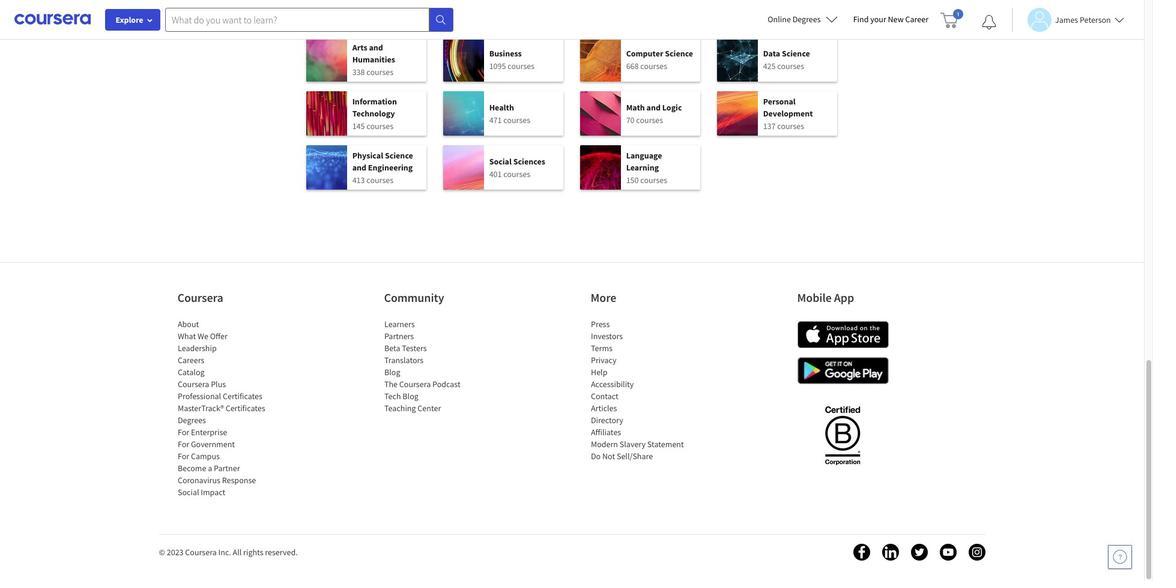Task type: locate. For each thing, give the bounding box(es) containing it.
teaching
[[384, 403, 416, 414]]

for up for campus link
[[178, 439, 189, 450]]

1 vertical spatial social
[[178, 487, 199, 498]]

james
[[1056, 14, 1079, 25]]

for up become
[[178, 451, 189, 462]]

slavery
[[620, 439, 646, 450]]

coursera up tech blog link on the bottom
[[399, 379, 431, 390]]

0 horizontal spatial blog
[[384, 367, 400, 378]]

engineering
[[368, 162, 413, 173]]

coronavirus
[[178, 475, 220, 486]]

language learning 150 courses
[[627, 150, 668, 185]]

science up engineering
[[385, 150, 413, 161]]

app
[[835, 290, 855, 305]]

and for arts
[[369, 42, 383, 53]]

what we offer link
[[178, 331, 227, 342]]

courses right the "425"
[[778, 60, 805, 71]]

professional
[[178, 391, 221, 402]]

development
[[764, 108, 814, 119]]

math and logic 70 courses
[[627, 102, 682, 125]]

impact
[[201, 487, 225, 498]]

1 horizontal spatial social
[[490, 156, 512, 167]]

the coursera podcast link
[[384, 379, 460, 390]]

become a partner link
[[178, 463, 240, 474]]

certificates down professional certificates link
[[225, 403, 265, 414]]

courses down development at right
[[778, 121, 805, 131]]

careers link
[[178, 355, 204, 366]]

do not sell/share link
[[591, 451, 653, 462]]

directory link
[[591, 415, 623, 426]]

contact
[[591, 391, 619, 402]]

courses down business
[[508, 60, 535, 71]]

modern slavery statement link
[[591, 439, 684, 450]]

1 horizontal spatial degrees
[[793, 14, 821, 25]]

0 vertical spatial and
[[369, 42, 383, 53]]

social down coronavirus on the bottom left of page
[[178, 487, 199, 498]]

1 vertical spatial blog
[[403, 391, 418, 402]]

language
[[627, 150, 663, 161]]

courses down the math
[[637, 114, 664, 125]]

©
[[159, 548, 165, 558]]

coursera plus link
[[178, 379, 226, 390]]

more
[[591, 290, 617, 305]]

2 horizontal spatial and
[[647, 102, 661, 113]]

coursera inside learners partners beta testers translators blog the coursera podcast tech blog teaching center
[[399, 379, 431, 390]]

and inside "math and logic 70 courses"
[[647, 102, 661, 113]]

coursera image
[[14, 10, 91, 29]]

list containing learners
[[384, 319, 487, 415]]

science inside the physical science and engineering 413 courses
[[385, 150, 413, 161]]

for enterprise link
[[178, 427, 227, 438]]

investors
[[591, 331, 623, 342]]

courses inside "computer science 668 courses"
[[641, 60, 668, 71]]

courses inside personal development 137 courses
[[778, 121, 805, 131]]

and inside arts and humanities 338 courses
[[369, 42, 383, 53]]

338
[[353, 66, 365, 77]]

0 horizontal spatial and
[[353, 162, 367, 173]]

courses down health
[[504, 114, 531, 125]]

1 vertical spatial for
[[178, 439, 189, 450]]

articles
[[591, 403, 617, 414]]

online
[[768, 14, 791, 25]]

0 horizontal spatial social
[[178, 487, 199, 498]]

and inside the physical science and engineering 413 courses
[[353, 162, 367, 173]]

coursera
[[178, 290, 223, 305], [178, 379, 209, 390], [399, 379, 431, 390], [185, 548, 217, 558]]

coursera linkedin image
[[883, 545, 899, 561]]

courses down technology
[[367, 121, 394, 131]]

your
[[871, 14, 887, 25]]

401
[[490, 169, 502, 179]]

and up 413
[[353, 162, 367, 173]]

mobile app
[[798, 290, 855, 305]]

translators
[[384, 355, 424, 366]]

courses down the computer
[[641, 60, 668, 71]]

blog up the the
[[384, 367, 400, 378]]

learners
[[384, 319, 415, 330]]

2 vertical spatial and
[[353, 162, 367, 173]]

courses down "learning"
[[641, 175, 668, 185]]

social
[[490, 156, 512, 167], [178, 487, 199, 498]]

coursera twitter image
[[911, 545, 928, 561]]

for campus link
[[178, 451, 220, 462]]

science inside data science 425 courses
[[782, 48, 811, 59]]

science right the computer
[[665, 48, 694, 59]]

find
[[854, 14, 869, 25]]

enterprise
[[191, 427, 227, 438]]

0 vertical spatial for
[[178, 427, 189, 438]]

list for more
[[591, 319, 693, 463]]

help
[[591, 367, 608, 378]]

new
[[889, 14, 904, 25]]

courses down humanities on the top of the page
[[367, 66, 394, 77]]

courses inside the physical science and engineering 413 courses
[[367, 175, 394, 185]]

health 471 courses
[[490, 102, 531, 125]]

coursera youtube image
[[940, 545, 957, 561]]

we
[[197, 331, 208, 342]]

2 vertical spatial for
[[178, 451, 189, 462]]

science right data on the right of the page
[[782, 48, 811, 59]]

science
[[665, 48, 694, 59], [782, 48, 811, 59], [385, 150, 413, 161]]

None search field
[[165, 8, 454, 32]]

health
[[490, 102, 514, 113]]

courses inside language learning 150 courses
[[641, 175, 668, 185]]

degrees down mastertrack®
[[178, 415, 206, 426]]

1 horizontal spatial and
[[369, 42, 383, 53]]

coursera instagram image
[[969, 545, 986, 561]]

0 horizontal spatial science
[[385, 150, 413, 161]]

courses down engineering
[[367, 175, 394, 185]]

information technology 145 courses
[[353, 96, 397, 131]]

certificates up mastertrack® certificates link
[[223, 391, 262, 402]]

blog up teaching center link
[[403, 391, 418, 402]]

courses inside "math and logic 70 courses"
[[637, 114, 664, 125]]

1 horizontal spatial science
[[665, 48, 694, 59]]

1 vertical spatial certificates
[[225, 403, 265, 414]]

partner
[[214, 463, 240, 474]]

0 vertical spatial degrees
[[793, 14, 821, 25]]

degrees right online
[[793, 14, 821, 25]]

get it on google play image
[[798, 358, 889, 385]]

investors link
[[591, 331, 623, 342]]

about link
[[178, 319, 199, 330]]

privacy
[[591, 355, 617, 366]]

and for math
[[647, 102, 661, 113]]

accessibility
[[591, 379, 634, 390]]

2 horizontal spatial science
[[782, 48, 811, 59]]

for down the "degrees" link
[[178, 427, 189, 438]]

career
[[906, 14, 929, 25]]

and up humanities on the top of the page
[[369, 42, 383, 53]]

0 vertical spatial social
[[490, 156, 512, 167]]

press
[[591, 319, 610, 330]]

coursera down catalog link
[[178, 379, 209, 390]]

1 vertical spatial degrees
[[178, 415, 206, 426]]

and right the math
[[647, 102, 661, 113]]

courses down sciences
[[504, 169, 531, 179]]

peterson
[[1081, 14, 1112, 25]]

about
[[178, 319, 199, 330]]

3 for from the top
[[178, 451, 189, 462]]

business 1095 courses
[[490, 48, 535, 71]]

413
[[353, 175, 365, 185]]

partners link
[[384, 331, 414, 342]]

list containing about
[[178, 319, 280, 499]]

catalog link
[[178, 367, 204, 378]]

degrees inside about what we offer leadership careers catalog coursera plus professional certificates mastertrack® certificates degrees for enterprise for government for campus become a partner coronavirus response social impact
[[178, 415, 206, 426]]

physical science and engineering 413 courses
[[353, 150, 413, 185]]

sell/share
[[617, 451, 653, 462]]

0 vertical spatial certificates
[[223, 391, 262, 402]]

sciences
[[514, 156, 546, 167]]

list
[[307, 37, 838, 200], [178, 319, 280, 499], [384, 319, 487, 415], [591, 319, 693, 463]]

1 horizontal spatial blog
[[403, 391, 418, 402]]

social sciences 401 courses
[[490, 156, 546, 179]]

help link
[[591, 367, 608, 378]]

data science 425 courses
[[764, 48, 811, 71]]

coursera up about
[[178, 290, 223, 305]]

affiliates link
[[591, 427, 621, 438]]

social up 401
[[490, 156, 512, 167]]

145
[[353, 121, 365, 131]]

list containing press
[[591, 319, 693, 463]]

science inside "computer science 668 courses"
[[665, 48, 694, 59]]

1095
[[490, 60, 506, 71]]

1 vertical spatial and
[[647, 102, 661, 113]]

0 horizontal spatial degrees
[[178, 415, 206, 426]]

degrees
[[793, 14, 821, 25], [178, 415, 206, 426]]

668
[[627, 60, 639, 71]]



Task type: describe. For each thing, give the bounding box(es) containing it.
data
[[764, 48, 781, 59]]

personal development 137 courses
[[764, 96, 814, 131]]

what
[[178, 331, 196, 342]]

learners partners beta testers translators blog the coursera podcast tech blog teaching center
[[384, 319, 460, 414]]

online degrees button
[[759, 6, 848, 32]]

logo of certified b corporation image
[[819, 400, 868, 472]]

0 vertical spatial blog
[[384, 367, 400, 378]]

137
[[764, 121, 776, 131]]

about what we offer leadership careers catalog coursera plus professional certificates mastertrack® certificates degrees for enterprise for government for campus become a partner coronavirus response social impact
[[178, 319, 265, 498]]

technology
[[353, 108, 395, 119]]

community
[[384, 290, 444, 305]]

james peterson button
[[1013, 8, 1125, 32]]

© 2023 coursera inc. all rights reserved.
[[159, 548, 298, 558]]

careers
[[178, 355, 204, 366]]

the
[[384, 379, 398, 390]]

plus
[[211, 379, 226, 390]]

personal
[[764, 96, 796, 107]]

computer science 668 courses
[[627, 48, 694, 71]]

70
[[627, 114, 635, 125]]

accessibility link
[[591, 379, 634, 390]]

online degrees
[[768, 14, 821, 25]]

a
[[208, 463, 212, 474]]

all
[[233, 548, 242, 558]]

podcast
[[432, 379, 460, 390]]

coursera inside about what we offer leadership careers catalog coursera plus professional certificates mastertrack® certificates degrees for enterprise for government for campus become a partner coronavirus response social impact
[[178, 379, 209, 390]]

help center image
[[1114, 551, 1128, 565]]

degrees link
[[178, 415, 206, 426]]

logic
[[663, 102, 682, 113]]

science for computer science 668 courses
[[665, 48, 694, 59]]

425
[[764, 60, 776, 71]]

coursera facebook image
[[854, 545, 871, 561]]

coronavirus response link
[[178, 475, 256, 486]]

coursera left inc.
[[185, 548, 217, 558]]

beta testers link
[[384, 343, 427, 354]]

shopping cart: 1 item image
[[941, 9, 964, 28]]

professional certificates link
[[178, 391, 262, 402]]

affiliates
[[591, 427, 621, 438]]

catalog
[[178, 367, 204, 378]]

science for data science 425 courses
[[782, 48, 811, 59]]

offer
[[210, 331, 227, 342]]

contact link
[[591, 391, 619, 402]]

mastertrack®
[[178, 403, 224, 414]]

courses inside health 471 courses
[[504, 114, 531, 125]]

courses inside information technology 145 courses
[[367, 121, 394, 131]]

2023
[[167, 548, 184, 558]]

articles link
[[591, 403, 617, 414]]

terms
[[591, 343, 613, 354]]

degrees inside dropdown button
[[793, 14, 821, 25]]

mastertrack® certificates link
[[178, 403, 265, 414]]

1 for from the top
[[178, 427, 189, 438]]

explore
[[116, 14, 143, 25]]

partners
[[384, 331, 414, 342]]

social inside about what we offer leadership careers catalog coursera plus professional certificates mastertrack® certificates degrees for enterprise for government for campus become a partner coronavirus response social impact
[[178, 487, 199, 498]]

What do you want to learn? text field
[[165, 8, 430, 32]]

show notifications image
[[983, 15, 997, 29]]

press link
[[591, 319, 610, 330]]

learners link
[[384, 319, 415, 330]]

courses inside arts and humanities 338 courses
[[367, 66, 394, 77]]

math
[[627, 102, 645, 113]]

leadership
[[178, 343, 216, 354]]

download on the app store image
[[798, 322, 889, 349]]

government
[[191, 439, 235, 450]]

do
[[591, 451, 601, 462]]

list containing arts and humanities
[[307, 37, 838, 200]]

courses inside data science 425 courses
[[778, 60, 805, 71]]

arts
[[353, 42, 368, 53]]

courses inside business 1095 courses
[[508, 60, 535, 71]]

business
[[490, 48, 522, 59]]

modern
[[591, 439, 618, 450]]

mobile
[[798, 290, 832, 305]]

471
[[490, 114, 502, 125]]

statement
[[647, 439, 684, 450]]

science for physical science and engineering 413 courses
[[385, 150, 413, 161]]

humanities
[[353, 54, 395, 65]]

2 for from the top
[[178, 439, 189, 450]]

physical
[[353, 150, 384, 161]]

beta
[[384, 343, 400, 354]]

find your new career
[[854, 14, 929, 25]]

center
[[418, 403, 441, 414]]

privacy link
[[591, 355, 617, 366]]

courses inside "social sciences 401 courses"
[[504, 169, 531, 179]]

terms link
[[591, 343, 613, 354]]

list for community
[[384, 319, 487, 415]]

inc.
[[218, 548, 231, 558]]

list for coursera
[[178, 319, 280, 499]]

explore button
[[105, 9, 160, 31]]

leadership link
[[178, 343, 216, 354]]

translators link
[[384, 355, 424, 366]]

social inside "social sciences 401 courses"
[[490, 156, 512, 167]]

response
[[222, 475, 256, 486]]

teaching center link
[[384, 403, 441, 414]]

tech
[[384, 391, 401, 402]]



Task type: vqa. For each thing, say whether or not it's contained in the screenshot.
Dartmouth inside the SPECIALIZATION. THESE COURSES CAN HELP YOU BUILD KNOWLEDGE IN THE RELEVANT SUBJECT AREAS AND EXPLORE LEARNING WITH DARTMOUTH ENGINEERING AND COURSERA.
no



